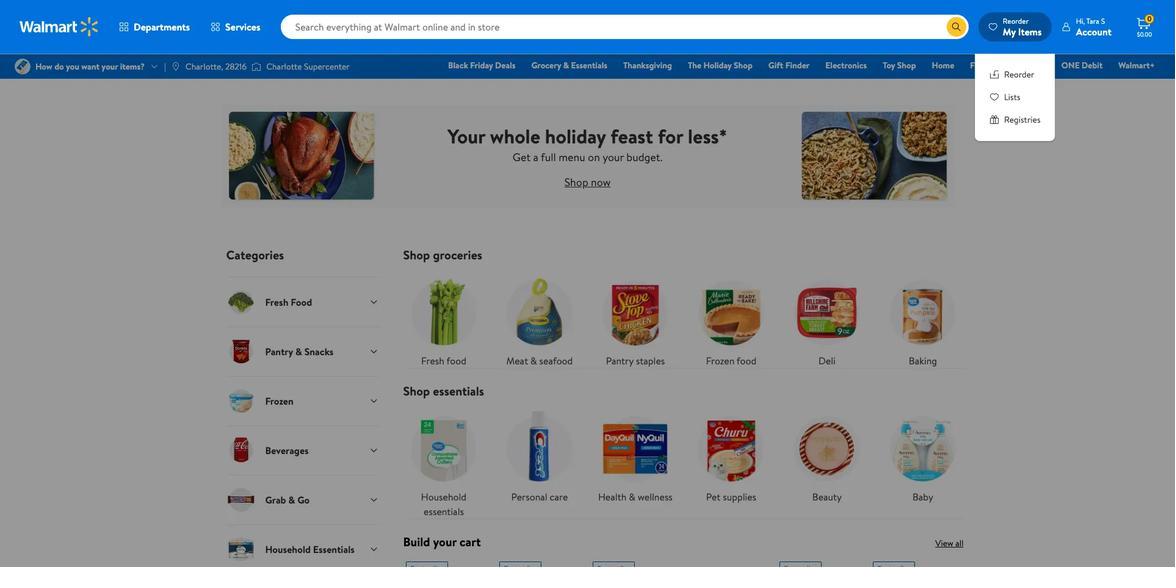Task type: vqa. For each thing, say whether or not it's contained in the screenshot.
0 $0.00
yes



Task type: locate. For each thing, give the bounding box(es) containing it.
grocery & essentials
[[532, 59, 607, 71]]

essentials
[[433, 383, 484, 399], [424, 505, 464, 518]]

2 horizontal spatial &
[[629, 490, 635, 504]]

holiday
[[704, 59, 732, 71]]

pet supplies
[[706, 490, 757, 504]]

& inside "link"
[[563, 59, 569, 71]]

fashion
[[970, 59, 999, 71]]

Search search field
[[281, 15, 969, 39]]

0 vertical spatial &
[[563, 59, 569, 71]]

departments button
[[109, 12, 200, 42]]

home
[[932, 59, 954, 71]]

shop left groceries
[[403, 247, 430, 263]]

0 vertical spatial essentials
[[433, 383, 484, 399]]

0 horizontal spatial &
[[531, 354, 537, 368]]

&
[[563, 59, 569, 71], [531, 354, 537, 368], [629, 490, 635, 504]]

all
[[956, 537, 964, 549]]

toy shop link
[[877, 59, 922, 72]]

essentials inside household essentials
[[424, 505, 464, 518]]

0 horizontal spatial your
[[433, 534, 457, 550]]

baby
[[913, 490, 933, 504]]

budget.
[[627, 149, 663, 165]]

pet
[[706, 490, 721, 504]]

grocery
[[532, 59, 561, 71]]

your
[[603, 149, 624, 165], [433, 534, 457, 550]]

food right fresh
[[447, 354, 466, 368]]

2 food from the left
[[737, 354, 757, 368]]

wellness
[[638, 490, 673, 504]]

pet supplies link
[[691, 408, 772, 504]]

list containing fresh food
[[396, 263, 971, 368]]

& for wellness
[[629, 490, 635, 504]]

shop down fresh
[[403, 383, 430, 399]]

& for seafood
[[531, 354, 537, 368]]

one debit
[[1062, 59, 1103, 71]]

frozen food
[[706, 354, 757, 368]]

1 vertical spatial &
[[531, 354, 537, 368]]

reorder
[[1003, 16, 1029, 26], [1004, 68, 1035, 81]]

meat
[[507, 354, 528, 368]]

shop for essentials
[[403, 383, 430, 399]]

staples
[[636, 354, 665, 368]]

fresh food
[[421, 354, 466, 368]]

for
[[658, 122, 683, 149]]

pantry staples link
[[595, 272, 676, 368]]

shop right toy
[[897, 59, 916, 71]]

reorder link
[[990, 68, 1041, 81]]

0 vertical spatial your
[[603, 149, 624, 165]]

gift finder link
[[763, 59, 815, 72]]

0 vertical spatial reorder
[[1003, 16, 1029, 26]]

on
[[588, 149, 600, 165]]

2 list from the top
[[396, 399, 971, 519]]

pantry staples
[[606, 354, 665, 368]]

& right grocery
[[563, 59, 569, 71]]

1 vertical spatial your
[[433, 534, 457, 550]]

list containing household essentials
[[396, 399, 971, 519]]

list for shop essentials
[[396, 399, 971, 519]]

1 vertical spatial reorder
[[1004, 68, 1035, 81]]

your right 'on'
[[603, 149, 624, 165]]

hi, tara s account
[[1076, 16, 1112, 38]]

holiday
[[545, 122, 606, 149]]

shop left now
[[565, 174, 588, 190]]

less*
[[688, 122, 728, 149]]

black
[[448, 59, 468, 71]]

reorder up the registry
[[1003, 16, 1029, 26]]

supplies
[[723, 490, 757, 504]]

essentials for household essentials
[[424, 505, 464, 518]]

1 horizontal spatial your
[[603, 149, 624, 165]]

shop inside 'link'
[[897, 59, 916, 71]]

shop now
[[565, 174, 611, 190]]

1 vertical spatial essentials
[[424, 505, 464, 518]]

your inside your whole holiday feast for less* get a full menu on your budget.
[[603, 149, 624, 165]]

baking
[[909, 354, 937, 368]]

reorder my items
[[1003, 16, 1042, 38]]

1 food from the left
[[447, 354, 466, 368]]

hi,
[[1076, 16, 1085, 26]]

your left cart on the left bottom
[[433, 534, 457, 550]]

reorder inside reorder my items
[[1003, 16, 1029, 26]]

food right the frozen on the bottom of the page
[[737, 354, 757, 368]]

frozen food link
[[691, 272, 772, 368]]

0
[[1147, 14, 1152, 24]]

personal care
[[511, 490, 568, 504]]

& right 'health'
[[629, 490, 635, 504]]

full
[[541, 149, 556, 165]]

food for fresh food
[[447, 354, 466, 368]]

1 vertical spatial list
[[396, 399, 971, 519]]

shop for now
[[565, 174, 588, 190]]

household
[[421, 490, 467, 504]]

walmart+ link
[[1113, 59, 1161, 72]]

one
[[1062, 59, 1080, 71]]

reorder up lists link
[[1004, 68, 1035, 81]]

0 horizontal spatial food
[[447, 354, 466, 368]]

meat & seafood
[[507, 354, 573, 368]]

gift
[[769, 59, 784, 71]]

one debit link
[[1056, 59, 1108, 72]]

registries link
[[990, 114, 1041, 126]]

your whole holiday feast for less. get a full menu on your budget. shop now. image
[[221, 103, 954, 208]]

1 horizontal spatial food
[[737, 354, 757, 368]]

essentials for shop essentials
[[433, 383, 484, 399]]

shop groceries
[[403, 247, 482, 263]]

0 vertical spatial list
[[396, 263, 971, 368]]

black friday deals link
[[443, 59, 521, 72]]

list
[[396, 263, 971, 368], [396, 399, 971, 519]]

cart
[[460, 534, 481, 550]]

personal care link
[[499, 408, 580, 504]]

essentials down household in the left of the page
[[424, 505, 464, 518]]

electronics link
[[820, 59, 873, 72]]

1 list from the top
[[396, 263, 971, 368]]

1 horizontal spatial &
[[563, 59, 569, 71]]

& right meat
[[531, 354, 537, 368]]

whole
[[490, 122, 540, 149]]

2 vertical spatial &
[[629, 490, 635, 504]]

friday
[[470, 59, 493, 71]]

food inside "link"
[[447, 354, 466, 368]]

beauty
[[813, 490, 842, 504]]

walmart image
[[20, 17, 99, 37]]

essentials down fresh food
[[433, 383, 484, 399]]

deli link
[[787, 272, 868, 368]]

gift finder
[[769, 59, 810, 71]]

$0.00
[[1137, 30, 1152, 38]]

now
[[591, 174, 611, 190]]

s
[[1101, 16, 1105, 26]]

get
[[513, 149, 531, 165]]

walmart+
[[1119, 59, 1155, 71]]

black friday deals
[[448, 59, 516, 71]]



Task type: describe. For each thing, give the bounding box(es) containing it.
view
[[935, 537, 954, 549]]

seafood
[[539, 354, 573, 368]]

grocery & essentials link
[[526, 59, 613, 72]]

lists
[[1004, 91, 1021, 103]]

list for shop groceries
[[396, 263, 971, 368]]

personal
[[511, 490, 547, 504]]

toy shop
[[883, 59, 916, 71]]

home link
[[927, 59, 960, 72]]

registries
[[1004, 114, 1041, 126]]

baby link
[[883, 408, 964, 504]]

shop now link
[[565, 174, 611, 190]]

account
[[1076, 25, 1112, 38]]

fresh
[[421, 354, 444, 368]]

your
[[448, 122, 485, 149]]

beauty link
[[787, 408, 868, 504]]

0 $0.00
[[1137, 14, 1152, 38]]

deals
[[495, 59, 516, 71]]

health & wellness
[[598, 490, 673, 504]]

household essentials link
[[403, 408, 484, 519]]

registry link
[[1009, 59, 1051, 72]]

thanksgiving link
[[618, 59, 678, 72]]

the holiday shop
[[688, 59, 753, 71]]

categories
[[226, 247, 284, 263]]

fashion link
[[965, 59, 1004, 72]]

view all link
[[935, 537, 964, 549]]

reorder for reorder my items
[[1003, 16, 1029, 26]]

finder
[[786, 59, 810, 71]]

shop for groceries
[[403, 247, 430, 263]]

deli
[[819, 354, 836, 368]]

build your cart
[[403, 534, 481, 550]]

meat & seafood link
[[499, 272, 580, 368]]

view all
[[935, 537, 964, 549]]

the holiday shop link
[[683, 59, 758, 72]]

toy
[[883, 59, 895, 71]]

health
[[598, 490, 627, 504]]

items
[[1018, 25, 1042, 38]]

menu
[[559, 149, 585, 165]]

search icon image
[[952, 22, 962, 32]]

fresh food link
[[403, 272, 484, 368]]

household essentials
[[421, 490, 467, 518]]

thanksgiving
[[623, 59, 672, 71]]

lists link
[[990, 91, 1041, 104]]

electronics
[[826, 59, 867, 71]]

food for frozen food
[[737, 354, 757, 368]]

reorder for reorder
[[1004, 68, 1035, 81]]

groceries
[[433, 247, 482, 263]]

services button
[[200, 12, 271, 42]]

registry
[[1015, 59, 1046, 71]]

& for essentials
[[563, 59, 569, 71]]

pantry
[[606, 354, 634, 368]]

tara
[[1087, 16, 1100, 26]]

a
[[533, 149, 539, 165]]

debit
[[1082, 59, 1103, 71]]

Walmart Site-Wide search field
[[281, 15, 969, 39]]

your whole holiday feast for less* get a full menu on your budget.
[[448, 122, 728, 165]]

shop right holiday
[[734, 59, 753, 71]]

my
[[1003, 25, 1016, 38]]

shop essentials
[[403, 383, 484, 399]]

baking link
[[883, 272, 964, 368]]

feast
[[611, 122, 653, 149]]

services
[[225, 20, 260, 34]]

health & wellness link
[[595, 408, 676, 504]]

the
[[688, 59, 702, 71]]



